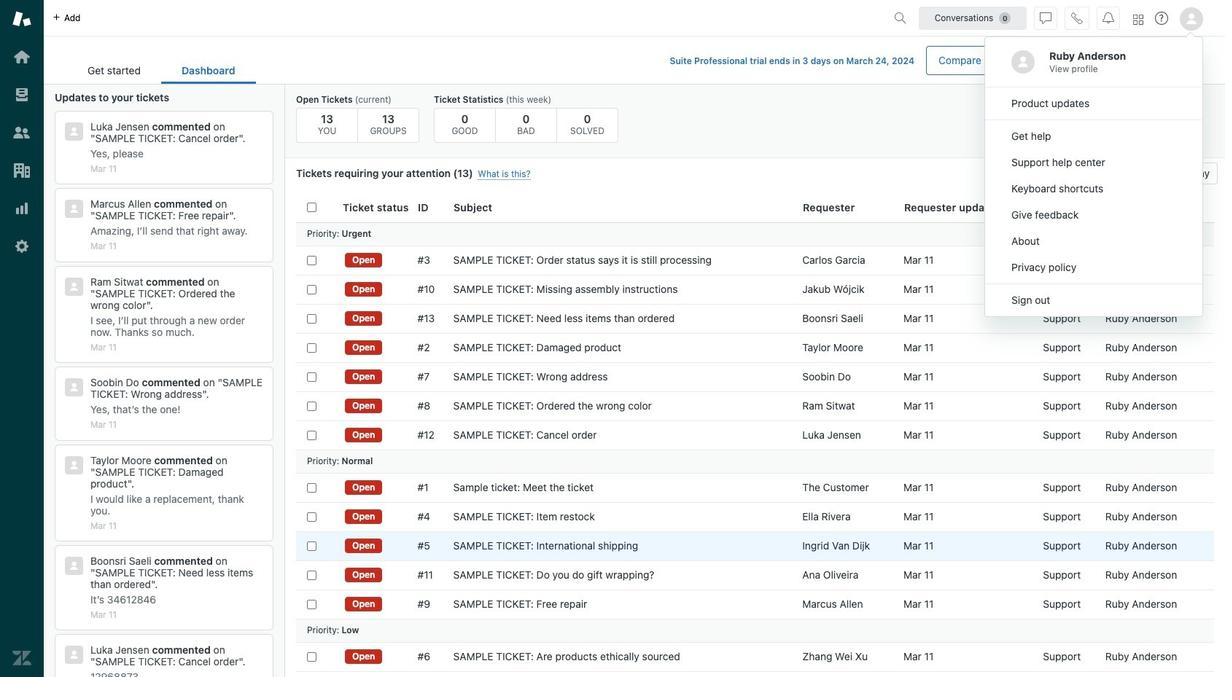 Task type: locate. For each thing, give the bounding box(es) containing it.
8 menu item from the top
[[985, 287, 1202, 314]]

zendesk products image
[[1133, 14, 1143, 24]]

button displays agent's chat status as invisible. image
[[1040, 12, 1051, 24]]

Select All Tickets checkbox
[[307, 203, 316, 212]]

0 horizontal spatial avatar image
[[1011, 50, 1035, 74]]

tab
[[67, 57, 161, 84]]

1 menu item from the top
[[985, 90, 1202, 117]]

0 vertical spatial avatar image
[[1180, 7, 1203, 31]]

1 vertical spatial avatar image
[[1011, 50, 1035, 74]]

views image
[[12, 85, 31, 104]]

avatar image
[[1180, 7, 1203, 31], [1011, 50, 1035, 74]]

menu item
[[985, 90, 1202, 117], [985, 123, 1202, 149], [985, 149, 1202, 176], [985, 176, 1202, 202], [985, 202, 1202, 228], [985, 228, 1202, 254], [985, 254, 1202, 281], [985, 287, 1202, 314]]

reporting image
[[12, 199, 31, 218]]

admin image
[[12, 237, 31, 256]]

3 menu item from the top
[[985, 149, 1202, 176]]

menu
[[984, 36, 1203, 317]]

4 menu item from the top
[[985, 176, 1202, 202]]

customers image
[[12, 123, 31, 142]]

6 menu item from the top
[[985, 228, 1202, 254]]

notifications image
[[1103, 12, 1114, 24]]

None checkbox
[[307, 256, 316, 265], [307, 285, 316, 294], [307, 343, 316, 353], [307, 401, 316, 411], [307, 541, 316, 551], [307, 256, 316, 265], [307, 285, 316, 294], [307, 343, 316, 353], [307, 401, 316, 411], [307, 541, 316, 551]]

tab list
[[67, 57, 256, 84]]

grid
[[285, 193, 1225, 677]]

get started image
[[12, 47, 31, 66]]

5 menu item from the top
[[985, 202, 1202, 228]]

None checkbox
[[307, 314, 316, 323], [307, 372, 316, 382], [307, 431, 316, 440], [307, 483, 316, 493], [307, 512, 316, 522], [307, 571, 316, 580], [307, 600, 316, 609], [307, 652, 316, 662], [307, 314, 316, 323], [307, 372, 316, 382], [307, 431, 316, 440], [307, 483, 316, 493], [307, 512, 316, 522], [307, 571, 316, 580], [307, 600, 316, 609], [307, 652, 316, 662]]

March 24, 2024 text field
[[846, 55, 914, 66]]

main element
[[0, 0, 44, 677]]



Task type: describe. For each thing, give the bounding box(es) containing it.
7 menu item from the top
[[985, 254, 1202, 281]]

organizations image
[[12, 161, 31, 180]]

2 menu item from the top
[[985, 123, 1202, 149]]

get help image
[[1155, 12, 1168, 25]]

zendesk image
[[12, 649, 31, 668]]

zendesk support image
[[12, 9, 31, 28]]

1 horizontal spatial avatar image
[[1180, 7, 1203, 31]]



